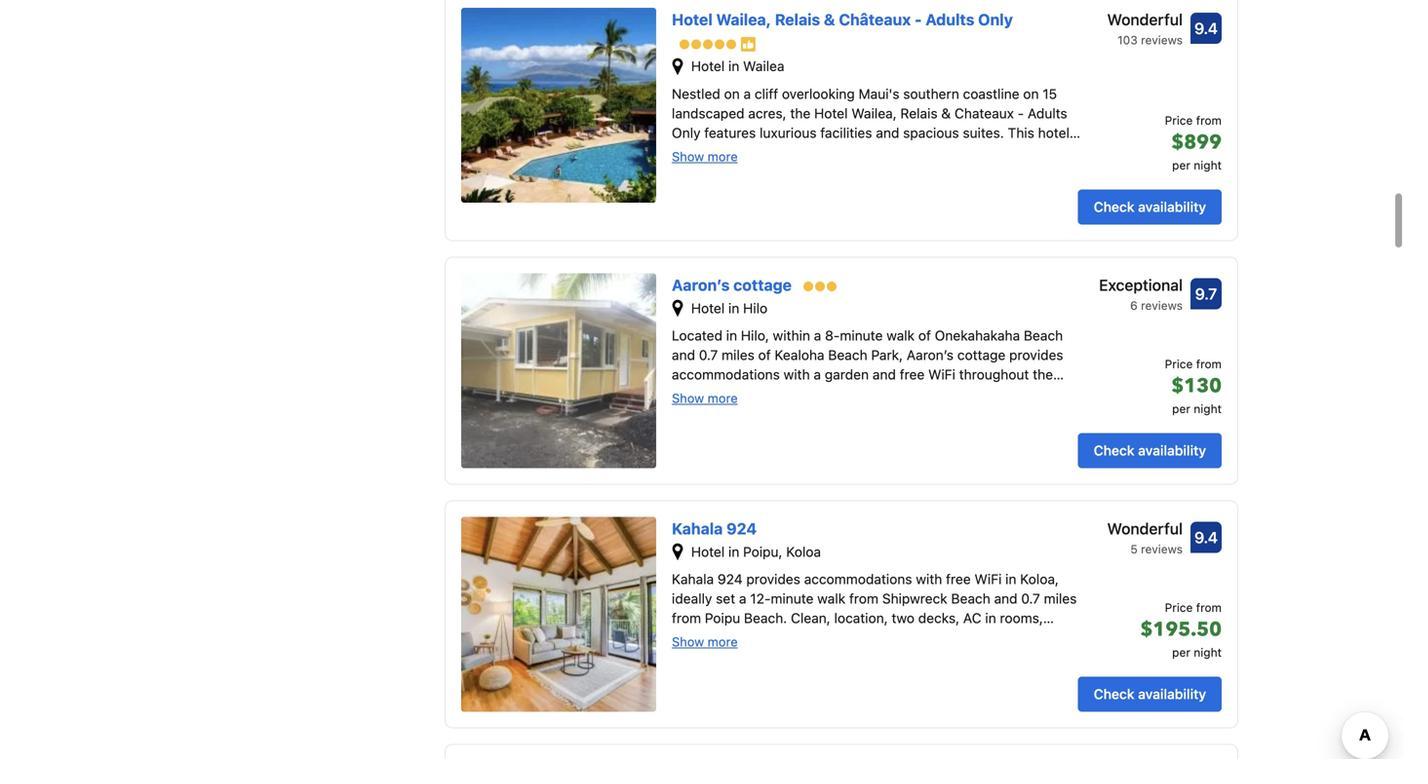 Task type: vqa. For each thing, say whether or not it's contained in the screenshot.
How far is Villa Nova from the center of Saint Helier Jersey? dropdown button
no



Task type: locate. For each thing, give the bounding box(es) containing it.
check availability link
[[1078, 189, 1222, 225], [1078, 433, 1222, 468], [1078, 677, 1222, 712]]

wailea up west
[[933, 281, 974, 297]]

924 up set
[[718, 572, 743, 588]]

show more button down poipu
[[672, 634, 738, 650]]

2 more from the top
[[708, 391, 738, 406]]

1 check from the top
[[1094, 199, 1135, 215]]

1 vertical spatial night
[[1194, 402, 1222, 416]]

was left "ideal!"
[[768, 222, 793, 238]]

their
[[912, 144, 941, 160], [672, 164, 701, 180], [936, 261, 965, 277], [716, 339, 745, 355]]

2 scored 9.4 element from the top
[[1191, 522, 1222, 553]]

night for $899
[[1194, 158, 1222, 172]]

3 reviews from the top
[[1141, 542, 1183, 556]]

they
[[737, 164, 764, 180], [741, 320, 769, 336]]

& down southern
[[941, 105, 951, 121]]

minute inside kahala 924 provides accommodations with free wifi in koloa, ideally set a 12-minute walk from shipwreck beach and 0.7 miles from poipu beach.
[[771, 591, 814, 607]]

2 check availability from the top
[[1094, 442, 1206, 459]]

wailea down side
[[987, 320, 1029, 336]]

0 vertical spatial relais
[[775, 10, 820, 29]]

wonderful up 103
[[1107, 10, 1183, 29]]

west
[[953, 300, 983, 316]]

from inside price from $195.50 per night
[[1196, 601, 1222, 615]]

3 check availability from the top
[[1094, 686, 1206, 702]]

1 horizontal spatial with
[[916, 572, 942, 588]]

0 horizontal spatial adults
[[926, 10, 975, 29]]

1 vertical spatial island.
[[823, 339, 864, 355]]

to down the out
[[863, 300, 875, 316]]

5
[[1131, 542, 1138, 556]]

aaron's down returned
[[907, 347, 954, 363]]

2 night from the top
[[1194, 402, 1222, 416]]

1 vertical spatial relais
[[901, 105, 938, 121]]

also up dinner
[[767, 242, 793, 258]]

reviews right 6
[[1141, 299, 1183, 312]]

1 vertical spatial cottage
[[957, 347, 1006, 363]]

2 per from the top
[[1172, 402, 1191, 416]]

price
[[1165, 113, 1193, 127], [1165, 357, 1193, 371], [1165, 601, 1193, 615]]

0 horizontal spatial 0.7
[[699, 347, 718, 363]]

2 show more button from the top
[[672, 390, 738, 406]]

and up rooms,
[[994, 591, 1018, 607]]

1 vertical spatial availability
[[1138, 442, 1206, 459]]

and up celebrating
[[876, 125, 899, 141]]

enjoyed down maui,
[[898, 222, 947, 238]]

their left last at right top
[[936, 261, 965, 277]]

scored 9.4 element for $899
[[1191, 13, 1222, 44]]

1 horizontal spatial free
[[946, 572, 971, 588]]

2 wonderful from the top
[[1107, 520, 1183, 538]]

for
[[759, 144, 777, 160], [1032, 320, 1050, 336]]

it
[[837, 320, 845, 336]]

per down $195.50
[[1172, 646, 1191, 659]]

1 horizontal spatial adults
[[1028, 105, 1068, 121]]

2 kahala from the top
[[672, 572, 714, 588]]

1 reviews from the top
[[1141, 33, 1183, 47]]

wifi left throughout
[[928, 367, 956, 383]]

1 price from the top
[[1165, 113, 1193, 127]]

adults inside nestled on a cliff overlooking maui's southern coastline on 15 landscaped acres, the hotel wailea, relais & chateaux - adults only features luxurious facilities and spacious suites.
[[1028, 105, 1068, 121]]

three-
[[672, 261, 711, 277]]

1 vertical spatial -
[[1018, 105, 1024, 121]]

1 vertical spatial minute
[[771, 591, 814, 607]]

walk inside kahala 924 provides accommodations with free wifi in koloa, ideally set a 12-minute walk from shipwreck beach and 0.7 miles from poipu beach.
[[817, 591, 846, 607]]

0 horizontal spatial with
[[784, 367, 810, 383]]

located in hilo, within a 8-minute walk of onekahakaha beach and 0.7 miles of kealoha beach park, aaron's cottage provides accommodations with a garden and free wifi throughout the property as well as...
[[672, 328, 1063, 402]]

show for $195.50
[[672, 635, 704, 650]]

in left the hilo,
[[726, 328, 737, 344]]

2 reviews from the top
[[1141, 299, 1183, 312]]

1 check availability link from the top
[[1078, 189, 1222, 225]]

price up $899
[[1165, 113, 1193, 127]]

0 vertical spatial wonderful
[[1107, 10, 1183, 29]]

with inside located in hilo, within a 8-minute walk of onekahakaha beach and 0.7 miles of kealoha beach park, aaron's cottage provides accommodations with a garden and free wifi throughout the property as well as...
[[784, 367, 810, 383]]

enjoyed up 'did'
[[771, 183, 821, 199]]

0 horizontal spatial the
[[817, 261, 841, 277]]

clean,
[[791, 611, 831, 627]]

wonderful for $195.50
[[1107, 520, 1183, 538]]

1 horizontal spatial walk
[[887, 328, 915, 344]]

price for $899
[[1165, 113, 1193, 127]]

minute up clean,
[[771, 591, 814, 607]]

wifi
[[928, 367, 956, 383], [975, 572, 1002, 588]]

3 availability from the top
[[1138, 686, 1206, 702]]

- up the this
[[1018, 105, 1024, 121]]

night down "$130" at the right of the page
[[1194, 402, 1222, 416]]

beach down three
[[1024, 328, 1063, 344]]

price inside price from $130 per night
[[1165, 357, 1193, 371]]

in inside kahala 924 provides accommodations with free wifi in koloa, ideally set a 12-minute walk from shipwreck beach and 0.7 miles from poipu beach.
[[1006, 572, 1017, 588]]

3 more from the top
[[708, 635, 738, 650]]

kahala up hotel in poipu, koloa at the bottom of the page
[[672, 520, 723, 538]]

scored 9.4 element for $195.50
[[1191, 522, 1222, 553]]

1 horizontal spatial only
[[978, 10, 1013, 29]]

did
[[795, 203, 814, 219]]

0 horizontal spatial free
[[900, 367, 925, 383]]

per inside price from $130 per night
[[1172, 402, 1191, 416]]

1 vertical spatial 924
[[718, 572, 743, 588]]

0 horizontal spatial to
[[714, 300, 727, 316]]

1 vertical spatial with
[[916, 572, 942, 588]]

hotel up it
[[827, 300, 859, 316]]

beach
[[1024, 328, 1063, 344], [828, 347, 868, 363], [951, 591, 991, 607]]

0 vertical spatial check availability link
[[1078, 189, 1222, 225]]

only down landscaped
[[672, 125, 701, 141]]

2 vertical spatial check availability link
[[1078, 677, 1222, 712]]

was
[[672, 144, 697, 160], [768, 222, 793, 238]]

$195.50
[[1140, 617, 1222, 643]]

1 show more from the top
[[672, 149, 738, 164]]

the up "they checked"
[[817, 261, 841, 277]]

924
[[727, 520, 757, 538], [718, 572, 743, 588]]

show left stay,
[[672, 149, 704, 164]]

reviews for $899
[[1141, 33, 1183, 47]]

from up $899
[[1196, 113, 1222, 127]]

3 night from the top
[[1194, 646, 1222, 659]]

wonderful up 5
[[1107, 520, 1183, 538]]

reviews for $195.50
[[1141, 542, 1183, 556]]

1 horizontal spatial was
[[768, 222, 793, 238]]

well
[[748, 386, 772, 402]]

0 horizontal spatial only
[[672, 125, 701, 141]]

a left the car
[[871, 203, 879, 219]]

per inside price from $195.50 per night
[[1172, 646, 1191, 659]]

1 more from the top
[[708, 149, 738, 164]]

aaron's
[[672, 276, 730, 294], [907, 347, 954, 363]]

availability down price from $130 per night
[[1138, 442, 1206, 459]]

1 wonderful from the top
[[1107, 10, 1183, 29]]

check availability for $130
[[1094, 442, 1206, 459]]

also up mocktails
[[869, 222, 894, 238]]

show more button
[[672, 148, 738, 164], [672, 390, 738, 406], [672, 634, 738, 650]]

0 horizontal spatial at
[[801, 261, 813, 277]]

to up but
[[714, 300, 727, 316]]

15
[[1043, 86, 1057, 102]]

1 horizontal spatial hotel
[[1038, 125, 1070, 141]]

show
[[672, 149, 704, 164], [672, 391, 704, 406], [672, 635, 704, 650]]

show more left well
[[672, 391, 738, 406]]

price up "$130" at the right of the page
[[1165, 357, 1193, 371]]

1 vertical spatial hotel
[[827, 300, 859, 316]]

professional
[[974, 164, 1051, 180]]

night inside price from $899 per night
[[1194, 158, 1222, 172]]

the
[[929, 242, 953, 258], [817, 261, 841, 277]]

also
[[869, 222, 894, 238], [767, 242, 793, 258]]

1 vertical spatial adults
[[1028, 105, 1068, 121]]

1 vertical spatial for
[[1032, 320, 1050, 336]]

0 vertical spatial -
[[915, 10, 922, 29]]

wailea up cliff
[[743, 58, 785, 74]]

0 horizontal spatial walk
[[817, 591, 846, 607]]

1 vertical spatial wailea,
[[852, 105, 897, 121]]

stay
[[731, 300, 757, 316]]

accommodations inside kahala 924 provides accommodations with free wifi in koloa, ideally set a 12-minute walk from shipwreck beach and 0.7 miles from poipu beach.
[[804, 572, 912, 588]]

0.7 down koloa,
[[1021, 591, 1040, 607]]

wonderful for $899
[[1107, 10, 1183, 29]]

2 vertical spatial availability
[[1138, 686, 1206, 702]]

1 check availability from the top
[[1094, 199, 1206, 215]]

show more button for $130
[[672, 390, 738, 406]]

12-
[[750, 591, 771, 607]]

check availability link down price from $130 per night
[[1078, 433, 1222, 468]]

ideally
[[672, 591, 712, 607]]

hotel up during
[[1038, 125, 1070, 141]]

relais up spacious
[[901, 105, 938, 121]]

1 vertical spatial 0.7
[[1021, 591, 1040, 607]]

kahala inside kahala 924 provides accommodations with free wifi in koloa, ideally set a 12-minute walk from shipwreck beach and 0.7 miles from poipu beach.
[[672, 572, 714, 588]]

1 vertical spatial was
[[768, 222, 793, 238]]

0 horizontal spatial also
[[767, 242, 793, 258]]

0 vertical spatial 0.7
[[699, 347, 718, 363]]

1 kahala from the top
[[672, 520, 723, 538]]

2 show more from the top
[[672, 391, 738, 406]]

1 horizontal spatial minute
[[840, 328, 883, 344]]

restaurant
[[845, 261, 913, 277]]

2 check from the top
[[1094, 442, 1135, 459]]

0 vertical spatial wailea
[[743, 58, 785, 74]]

9.4 right wonderful 103 reviews
[[1195, 19, 1218, 37]]

3 check availability link from the top
[[1078, 677, 1222, 712]]

check availability link down price from $195.50 per night
[[1078, 677, 1222, 712]]

0 horizontal spatial minute
[[771, 591, 814, 607]]

show more button down rest
[[672, 390, 738, 406]]

clean, location, two decks, ac in rooms, laundry in unit
[[672, 611, 1043, 646]]

of down three
[[1016, 300, 1029, 316]]

price inside price from $195.50 per night
[[1165, 601, 1193, 615]]

availability
[[1138, 199, 1206, 215], [1138, 442, 1206, 459], [1138, 686, 1206, 702]]

scored 9.4 element right wonderful 5 reviews
[[1191, 522, 1222, 553]]

2 show from the top
[[672, 391, 704, 406]]

1 horizontal spatial -
[[1018, 105, 1024, 121]]

unit
[[737, 630, 761, 646]]

0 vertical spatial minute
[[840, 328, 883, 344]]

924 for kahala 924
[[727, 520, 757, 538]]

island.
[[672, 281, 713, 297], [823, 339, 864, 355]]

free inside kahala 924 provides accommodations with free wifi in koloa, ideally set a 12-minute walk from shipwreck beach and 0.7 miles from poipu beach.
[[946, 572, 971, 588]]

enjoyed
[[771, 183, 821, 199], [898, 222, 947, 238], [796, 242, 846, 258]]

ac
[[963, 611, 982, 627]]

and right it
[[849, 320, 872, 336]]

on up three
[[1021, 261, 1037, 277]]

1 horizontal spatial 0.7
[[1021, 591, 1040, 607]]

6
[[1130, 299, 1138, 312]]

free down "park,"
[[900, 367, 925, 383]]

price inside price from $899 per night
[[1165, 113, 1193, 127]]

spacious
[[903, 125, 959, 141]]

0 vertical spatial island.
[[672, 281, 713, 297]]

and
[[876, 125, 899, 141], [947, 164, 970, 180], [1006, 222, 1030, 238], [1041, 242, 1065, 258], [849, 320, 872, 336], [672, 347, 695, 363], [873, 367, 896, 383], [994, 591, 1018, 607]]

1 vertical spatial more
[[708, 391, 738, 406]]

night down $195.50
[[1194, 646, 1222, 659]]

at right mocktails
[[913, 242, 925, 258]]

0 vertical spatial scored 9.4 element
[[1191, 13, 1222, 44]]

maui,
[[921, 203, 955, 219]]

3 check from the top
[[1094, 686, 1135, 702]]

1 horizontal spatial aaron's
[[907, 347, 954, 363]]

from inside price from $130 per night
[[1196, 357, 1222, 371]]

2 9.4 from the top
[[1195, 528, 1218, 547]]

a inside nestled on a cliff overlooking maui's southern coastline on 15 landscaped acres, the hotel wailea, relais & chateaux - adults only features luxurious facilities and spacious suites.
[[744, 86, 751, 102]]

3 show more from the top
[[672, 635, 738, 650]]

miles
[[722, 347, 755, 363], [1044, 591, 1077, 607]]

show more for $130
[[672, 391, 738, 406]]

1 per from the top
[[1172, 158, 1191, 172]]

& left châteaux
[[824, 10, 835, 29]]

1 vertical spatial check
[[1094, 442, 1135, 459]]

wailea, inside nestled on a cliff overlooking maui's southern coastline on 15 landscaped acres, the hotel wailea, relais & chateaux - adults only features luxurious facilities and spacious suites.
[[852, 105, 897, 121]]

3 per from the top
[[1172, 646, 1191, 659]]

adults
[[926, 10, 975, 29], [1028, 105, 1068, 121]]

babymoon.
[[944, 144, 1014, 160]]

0 vertical spatial for
[[759, 144, 777, 160]]

beach inside kahala 924 provides accommodations with free wifi in koloa, ideally set a 12-minute walk from shipwreck beach and 0.7 miles from poipu beach.
[[951, 591, 991, 607]]

2 price from the top
[[1165, 357, 1193, 371]]

provides inside located in hilo, within a 8-minute walk of onekahakaha beach and 0.7 miles of kealoha beach park, aaron's cottage provides accommodations with a garden and free wifi throughout the property as well as...
[[1009, 347, 1063, 363]]

0 vertical spatial only
[[978, 10, 1013, 29]]

they
[[737, 183, 768, 199], [760, 203, 791, 219], [834, 222, 865, 238], [732, 242, 763, 258]]

free inside located in hilo, within a 8-minute walk of onekahakaha beach and 0.7 miles of kealoha beach park, aaron's cottage provides accommodations with a garden and free wifi throughout the property as well as...
[[900, 367, 925, 383]]

1 9.4 from the top
[[1195, 19, 1218, 37]]

check availability link for $130
[[1078, 433, 1222, 468]]

2 horizontal spatial wailea
[[987, 320, 1029, 336]]

wailea, down maui's
[[852, 105, 897, 121]]

show down ideally
[[672, 635, 704, 650]]

0 vertical spatial with
[[784, 367, 810, 383]]

check for $899
[[1094, 199, 1135, 215]]

check for $130
[[1094, 442, 1135, 459]]

0 vertical spatial 9.4
[[1195, 19, 1218, 37]]

0 vertical spatial cottage
[[734, 276, 792, 294]]

a right set
[[739, 591, 747, 607]]

pool
[[975, 222, 1002, 238]]

price for $130
[[1165, 357, 1193, 371]]

from for $130
[[1196, 357, 1222, 371]]

more down features
[[708, 149, 738, 164]]

check availability for $899
[[1094, 199, 1206, 215]]

per inside price from $899 per night
[[1172, 158, 1191, 172]]

1 show more button from the top
[[672, 148, 738, 164]]

from up $195.50
[[1196, 601, 1222, 615]]

reviews inside the exceptional 6 reviews
[[1141, 299, 1183, 312]]

- right châteaux
[[915, 10, 922, 29]]

1 horizontal spatial at
[[913, 242, 925, 258]]

accommodations up as
[[672, 367, 780, 383]]

was.
[[704, 183, 733, 199]]

show left as
[[672, 391, 704, 406]]

3 show from the top
[[672, 635, 704, 650]]

cottage inside located in hilo, within a 8-minute walk of onekahakaha beach and 0.7 miles of kealoha beach park, aaron's cottage provides accommodations with a garden and free wifi throughout the property as well as...
[[957, 347, 1006, 363]]

0 horizontal spatial was
[[672, 144, 697, 160]]

this hotel was reserved for a couple celebrating their babymoon. during their stay, they commented on how friendly and professional the staff was. they enjoyed having breakfast on the ocean- view balcony. they did not rent a car in maui, so the private shuttle service was ideal! they also enjoyed the pool and cabanas. they also enjoyed mocktails at the birdcage bar and a three-course dinner at the restaurant on their last day on the island. initially, they checked out of hotel wailea after three nights to stay in another hotel to explore the west side of the island, but they didn't like it and returned to hotel wailea for the rest of their time on the island.
[[672, 125, 1076, 355]]

mocktails
[[849, 242, 909, 258]]

location,
[[834, 611, 888, 627]]

provides up throughout
[[1009, 347, 1063, 363]]

0 horizontal spatial provides
[[746, 572, 800, 588]]

0 vertical spatial show more button
[[672, 148, 738, 164]]

check
[[1094, 199, 1135, 215], [1094, 442, 1135, 459], [1094, 686, 1135, 702]]

how
[[866, 164, 892, 180]]

relais
[[775, 10, 820, 29], [901, 105, 938, 121]]

2 vertical spatial show
[[672, 635, 704, 650]]

1 availability from the top
[[1138, 199, 1206, 215]]

2 check availability link from the top
[[1078, 433, 1222, 468]]

2 vertical spatial per
[[1172, 646, 1191, 659]]

more down poipu
[[708, 635, 738, 650]]

kahala for kahala 924 provides accommodations with free wifi in koloa, ideally set a 12-minute walk from shipwreck beach and 0.7 miles from poipu beach.
[[672, 572, 714, 588]]

0.7
[[699, 347, 718, 363], [1021, 591, 1040, 607]]

1 horizontal spatial also
[[869, 222, 894, 238]]

0 vertical spatial show
[[672, 149, 704, 164]]

of
[[879, 281, 892, 297], [1016, 300, 1029, 316], [918, 328, 931, 344], [700, 339, 713, 355], [758, 347, 771, 363]]

more
[[708, 149, 738, 164], [708, 391, 738, 406], [708, 635, 738, 650]]

provides up 12-
[[746, 572, 800, 588]]

0 vertical spatial at
[[913, 242, 925, 258]]

scored 9.4 element
[[1191, 13, 1222, 44], [1191, 522, 1222, 553]]

kahala 924
[[672, 520, 757, 538]]

and down located
[[672, 347, 695, 363]]

staff
[[672, 183, 701, 199]]

0 vertical spatial more
[[708, 149, 738, 164]]

hotel
[[1038, 125, 1070, 141], [827, 300, 859, 316]]

availability for $130
[[1138, 442, 1206, 459]]

aaron's up nights
[[672, 276, 730, 294]]

like
[[812, 320, 833, 336]]

924 up hotel in poipu, koloa at the bottom of the page
[[727, 520, 757, 538]]

kahala for kahala 924
[[672, 520, 723, 538]]

two
[[892, 611, 915, 627]]

island. down 'three-'
[[672, 281, 713, 297]]

kahala 924 provides accommodations with free wifi in koloa, ideally set a 12-minute walk from shipwreck beach and 0.7 miles from poipu beach.
[[672, 572, 1077, 627]]

wifi inside located in hilo, within a 8-minute walk of onekahakaha beach and 0.7 miles of kealoha beach park, aaron's cottage provides accommodations with a garden and free wifi throughout the property as well as...
[[928, 367, 956, 383]]

1 vertical spatial per
[[1172, 402, 1191, 416]]

1 night from the top
[[1194, 158, 1222, 172]]

they left 'did'
[[760, 203, 791, 219]]

birdcage
[[957, 242, 1013, 258]]

southern
[[903, 86, 959, 102]]

reviews inside wonderful 103 reviews
[[1141, 33, 1183, 47]]

per
[[1172, 158, 1191, 172], [1172, 402, 1191, 416], [1172, 646, 1191, 659]]

show more down poipu
[[672, 635, 738, 650]]

with down kealoha
[[784, 367, 810, 383]]

facilities
[[820, 125, 872, 141]]

0 vertical spatial enjoyed
[[771, 183, 821, 199]]

from for $899
[[1196, 113, 1222, 127]]

0 vertical spatial kahala
[[672, 520, 723, 538]]

2 vertical spatial more
[[708, 635, 738, 650]]

night inside price from $130 per night
[[1194, 402, 1222, 416]]

0 vertical spatial provides
[[1009, 347, 1063, 363]]

price from $195.50 per night
[[1140, 601, 1222, 659]]

9.7
[[1195, 285, 1217, 303]]

show more button for $195.50
[[672, 634, 738, 650]]

car
[[882, 203, 902, 219]]

924 for kahala 924 provides accommodations with free wifi in koloa, ideally set a 12-minute walk from shipwreck beach and 0.7 miles from poipu beach.
[[718, 572, 743, 588]]

a
[[744, 86, 751, 102], [780, 144, 788, 160], [871, 203, 879, 219], [1068, 242, 1076, 258], [814, 328, 821, 344], [814, 367, 821, 383], [739, 591, 747, 607]]

from inside price from $899 per night
[[1196, 113, 1222, 127]]

reviews inside wonderful 5 reviews
[[1141, 542, 1183, 556]]

in
[[728, 58, 740, 74], [906, 203, 917, 219], [728, 300, 740, 316], [761, 300, 772, 316], [726, 328, 737, 344], [728, 544, 740, 560], [1006, 572, 1017, 588], [985, 611, 996, 627], [723, 630, 734, 646]]

0 vertical spatial free
[[900, 367, 925, 383]]

3 price from the top
[[1165, 601, 1193, 615]]

in down poipu
[[723, 630, 734, 646]]

availability for $195.50
[[1138, 686, 1206, 702]]

hotel inside nestled on a cliff overlooking maui's southern coastline on 15 landscaped acres, the hotel wailea, relais & chateaux - adults only features luxurious facilities and spacious suites.
[[814, 105, 848, 121]]

0 vertical spatial check availability
[[1094, 199, 1206, 215]]

1 vertical spatial accommodations
[[804, 572, 912, 588]]

the
[[790, 105, 811, 121], [1054, 164, 1075, 180], [952, 183, 972, 199], [977, 203, 997, 219], [951, 222, 971, 238], [1040, 261, 1061, 277], [929, 300, 949, 316], [1033, 300, 1053, 316], [1053, 320, 1074, 336], [799, 339, 819, 355], [1033, 367, 1053, 383]]

hotel down overlooking on the top right of page
[[814, 105, 848, 121]]

924 inside kahala 924 provides accommodations with free wifi in koloa, ideally set a 12-minute walk from shipwreck beach and 0.7 miles from poipu beach.
[[718, 572, 743, 588]]

0 vertical spatial check
[[1094, 199, 1135, 215]]

night inside price from $195.50 per night
[[1194, 646, 1222, 659]]

0.7 inside located in hilo, within a 8-minute walk of onekahakaha beach and 0.7 miles of kealoha beach park, aaron's cottage provides accommodations with a garden and free wifi throughout the property as well as...
[[699, 347, 718, 363]]

provides inside kahala 924 provides accommodations with free wifi in koloa, ideally set a 12-minute walk from shipwreck beach and 0.7 miles from poipu beach.
[[746, 572, 800, 588]]

1 vertical spatial show
[[672, 391, 704, 406]]

0 horizontal spatial wailea
[[743, 58, 785, 74]]

more left well
[[708, 391, 738, 406]]

show for $130
[[672, 391, 704, 406]]

adults down 15
[[1028, 105, 1068, 121]]

accommodations inside located in hilo, within a 8-minute walk of onekahakaha beach and 0.7 miles of kealoha beach park, aaron's cottage provides accommodations with a garden and free wifi throughout the property as well as...
[[672, 367, 780, 383]]

0 vertical spatial wifi
[[928, 367, 956, 383]]

1 vertical spatial kahala
[[672, 572, 714, 588]]

stay,
[[704, 164, 733, 180]]

the inside located in hilo, within a 8-minute walk of onekahakaha beach and 0.7 miles of kealoha beach park, aaron's cottage provides accommodations with a garden and free wifi throughout the property as well as...
[[1033, 367, 1053, 383]]

0.7 down located
[[699, 347, 718, 363]]

1 scored 9.4 element from the top
[[1191, 13, 1222, 44]]

out
[[855, 281, 876, 297]]

0 vertical spatial miles
[[722, 347, 755, 363]]

more for $195.50
[[708, 635, 738, 650]]

1 horizontal spatial accommodations
[[804, 572, 912, 588]]

1 show from the top
[[672, 149, 704, 164]]

1 horizontal spatial miles
[[1044, 591, 1077, 607]]

0 horizontal spatial wailea,
[[716, 10, 771, 29]]

friendly
[[896, 164, 943, 180]]

1 vertical spatial only
[[672, 125, 701, 141]]

side
[[986, 300, 1012, 316]]

2 availability from the top
[[1138, 442, 1206, 459]]

kahala up ideally
[[672, 572, 714, 588]]

0 vertical spatial reviews
[[1141, 33, 1183, 47]]

per down "$130" at the right of the page
[[1172, 402, 1191, 416]]

3 show more button from the top
[[672, 634, 738, 650]]

price from $130 per night
[[1165, 357, 1222, 416]]

kahala
[[672, 520, 723, 538], [672, 572, 714, 588]]

was up staff
[[672, 144, 697, 160]]

show more down features
[[672, 149, 738, 164]]

1 vertical spatial show more button
[[672, 390, 738, 406]]

0 horizontal spatial for
[[759, 144, 777, 160]]

2 vertical spatial check
[[1094, 686, 1135, 702]]

0 vertical spatial night
[[1194, 158, 1222, 172]]

only up coastline
[[978, 10, 1013, 29]]

from up location,
[[849, 591, 879, 607]]

relais up hotel in wailea
[[775, 10, 820, 29]]

scored 9.4 element right wonderful 103 reviews
[[1191, 13, 1222, 44]]

in left koloa,
[[1006, 572, 1017, 588]]

coastline
[[963, 86, 1020, 102]]



Task type: describe. For each thing, give the bounding box(es) containing it.
a down luxurious
[[780, 144, 788, 160]]

wonderful 5 reviews
[[1107, 520, 1183, 556]]

relais inside nestled on a cliff overlooking maui's southern coastline on 15 landscaped acres, the hotel wailea, relais & chateaux - adults only features luxurious facilities and spacious suites.
[[901, 105, 938, 121]]

in inside located in hilo, within a 8-minute walk of onekahakaha beach and 0.7 miles of kealoha beach park, aaron's cottage provides accommodations with a garden and free wifi throughout the property as well as...
[[726, 328, 737, 344]]

their up staff
[[672, 164, 701, 180]]

hotel down west
[[950, 320, 983, 336]]

poipu,
[[743, 544, 783, 560]]

0 horizontal spatial cottage
[[734, 276, 792, 294]]

decks,
[[918, 611, 960, 627]]

island,
[[672, 320, 713, 336]]

2 vertical spatial wailea
[[987, 320, 1029, 336]]

check availability link for $195.50
[[1078, 677, 1222, 712]]

check availability for $195.50
[[1094, 686, 1206, 702]]

last
[[968, 261, 991, 277]]

explore
[[879, 300, 925, 316]]

as
[[730, 386, 744, 402]]

in right the car
[[906, 203, 917, 219]]

more for $130
[[708, 391, 738, 406]]

they down service
[[732, 242, 763, 258]]

0 vertical spatial also
[[869, 222, 894, 238]]

on down hotel in wailea
[[724, 86, 740, 102]]

having
[[824, 183, 866, 199]]

on left 15
[[1023, 86, 1039, 102]]

night for $195.50
[[1194, 646, 1222, 659]]

hotel down kahala 924
[[691, 544, 725, 560]]

0 horizontal spatial -
[[915, 10, 922, 29]]

they down the rent
[[834, 222, 865, 238]]

laundry
[[672, 630, 719, 646]]

price for $195.50
[[1165, 601, 1193, 615]]

0 vertical spatial &
[[824, 10, 835, 29]]

a right bar
[[1068, 242, 1076, 258]]

per for $195.50
[[1172, 646, 1191, 659]]

aaron's cottage
[[672, 276, 796, 294]]

after
[[978, 281, 1008, 297]]

walk inside located in hilo, within a 8-minute walk of onekahakaha beach and 0.7 miles of kealoha beach park, aaron's cottage provides accommodations with a garden and free wifi throughout the property as well as...
[[887, 328, 915, 344]]

a inside kahala 924 provides accommodations with free wifi in koloa, ideally set a 12-minute walk from shipwreck beach and 0.7 miles from poipu beach.
[[739, 591, 747, 607]]

rest
[[672, 339, 696, 355]]

not
[[818, 203, 839, 219]]

scored 9.7 element
[[1191, 278, 1222, 309]]

show more for $195.50
[[672, 635, 738, 650]]

8-
[[825, 328, 840, 344]]

their down spacious
[[912, 144, 941, 160]]

but
[[716, 320, 737, 336]]

property
[[672, 386, 726, 402]]

private
[[1001, 203, 1044, 219]]

of right the out
[[879, 281, 892, 297]]

overlooking
[[782, 86, 855, 102]]

1 vertical spatial beach
[[828, 347, 868, 363]]

103
[[1118, 33, 1138, 47]]

2 horizontal spatial to
[[934, 320, 946, 336]]

luxurious
[[760, 125, 817, 141]]

hotel up island,
[[691, 300, 725, 316]]

features
[[704, 125, 756, 141]]

0 horizontal spatial hotel
[[827, 300, 859, 316]]

breakfast
[[869, 183, 929, 199]]

miles inside kahala 924 provides accommodations with free wifi in koloa, ideally set a 12-minute walk from shipwreck beach and 0.7 miles from poipu beach.
[[1044, 591, 1077, 607]]

0.7 inside kahala 924 provides accommodations with free wifi in koloa, ideally set a 12-minute walk from shipwreck beach and 0.7 miles from poipu beach.
[[1021, 591, 1040, 607]]

from down ideally
[[672, 611, 701, 627]]

in down initially,
[[728, 300, 740, 316]]

hotel up "explore"
[[896, 281, 929, 297]]

wifi inside kahala 924 provides accommodations with free wifi in koloa, ideally set a 12-minute walk from shipwreck beach and 0.7 miles from poipu beach.
[[975, 572, 1002, 588]]

with inside kahala 924 provides accommodations with free wifi in koloa, ideally set a 12-minute walk from shipwreck beach and 0.7 miles from poipu beach.
[[916, 572, 942, 588]]

didn't
[[772, 320, 808, 336]]

1 vertical spatial enjoyed
[[898, 222, 947, 238]]

and down babymoon.
[[947, 164, 970, 180]]

wonderful 103 reviews
[[1107, 10, 1183, 47]]

in right ac
[[985, 611, 996, 627]]

aaron's cottage, hotel in hilo image
[[461, 273, 656, 468]]

miles inside located in hilo, within a 8-minute walk of onekahakaha beach and 0.7 miles of kealoha beach park, aaron's cottage provides accommodations with a garden and free wifi throughout the property as well as...
[[722, 347, 755, 363]]

their down but
[[716, 339, 745, 355]]

reviews for $130
[[1141, 299, 1183, 312]]

acres,
[[748, 105, 787, 121]]

hotel up nestled
[[691, 58, 725, 74]]

kealoha
[[775, 347, 825, 363]]

0 vertical spatial hotel
[[1038, 125, 1070, 141]]

cabanas.
[[672, 242, 729, 258]]

throughout
[[959, 367, 1029, 383]]

1 horizontal spatial to
[[863, 300, 875, 316]]

0 vertical spatial aaron's
[[672, 276, 730, 294]]

2 vertical spatial enjoyed
[[796, 242, 846, 258]]

park,
[[871, 347, 903, 363]]

they right was.
[[737, 183, 768, 199]]

0 vertical spatial was
[[672, 144, 697, 160]]

time
[[749, 339, 776, 355]]

only inside nestled on a cliff overlooking maui's southern coastline on 15 landscaped acres, the hotel wailea, relais & chateaux - adults only features luxurious facilities and spacious suites.
[[672, 125, 701, 141]]

of down "explore"
[[918, 328, 931, 344]]

bar
[[1016, 242, 1038, 258]]

exceptional
[[1099, 276, 1183, 294]]

chateaux
[[955, 105, 1014, 121]]

on up the having
[[847, 164, 863, 180]]

of right rest
[[700, 339, 713, 355]]

they checked
[[767, 281, 851, 297]]

& inside nestled on a cliff overlooking maui's southern coastline on 15 landscaped acres, the hotel wailea, relais & chateaux - adults only features luxurious facilities and spacious suites.
[[941, 105, 951, 121]]

and inside nestled on a cliff overlooking maui's southern coastline on 15 landscaped acres, the hotel wailea, relais & chateaux - adults only features luxurious facilities and spacious suites.
[[876, 125, 899, 141]]

exceptional 6 reviews
[[1099, 276, 1183, 312]]

of down the hilo,
[[758, 347, 771, 363]]

1 vertical spatial they
[[741, 320, 769, 336]]

0 vertical spatial they
[[737, 164, 764, 180]]

landscaped
[[672, 105, 745, 121]]

show for $899
[[672, 149, 704, 164]]

0 vertical spatial the
[[929, 242, 953, 258]]

onekahakaha
[[935, 328, 1020, 344]]

a down kealoha
[[814, 367, 821, 383]]

another
[[775, 300, 824, 316]]

hotel up hotel in wailea
[[672, 10, 713, 29]]

in left poipu,
[[728, 544, 740, 560]]

1 horizontal spatial for
[[1032, 320, 1050, 336]]

- inside nestled on a cliff overlooking maui's southern coastline on 15 landscaped acres, the hotel wailea, relais & chateaux - adults only features luxurious facilities and spacious suites.
[[1018, 105, 1024, 121]]

minute inside located in hilo, within a 8-minute walk of onekahakaha beach and 0.7 miles of kealoha beach park, aaron's cottage provides accommodations with a garden and free wifi throughout the property as well as...
[[840, 328, 883, 344]]

per for $899
[[1172, 158, 1191, 172]]

availability for $899
[[1138, 199, 1206, 215]]

0 horizontal spatial island.
[[672, 281, 713, 297]]

so
[[959, 203, 973, 219]]

9.4 for $195.50
[[1195, 528, 1218, 547]]

aaron's inside located in hilo, within a 8-minute walk of onekahakaha beach and 0.7 miles of kealoha beach park, aaron's cottage provides accommodations with a garden and free wifi throughout the property as well as...
[[907, 347, 954, 363]]

in right stay
[[761, 300, 772, 316]]

nestled
[[672, 86, 720, 102]]

night for $130
[[1194, 402, 1222, 416]]

the inside nestled on a cliff overlooking maui's southern coastline on 15 landscaped acres, the hotel wailea, relais & chateaux - adults only features luxurious facilities and spacious suites.
[[790, 105, 811, 121]]

check availability link for $899
[[1078, 189, 1222, 225]]

1 vertical spatial the
[[817, 261, 841, 277]]

0 vertical spatial beach
[[1024, 328, 1063, 344]]

hotel wailea, relais & châteaux - adults only, hotel in wailea image
[[461, 8, 656, 203]]

in up landscaped
[[728, 58, 740, 74]]

price from $899 per night
[[1165, 113, 1222, 172]]

as...
[[776, 386, 802, 402]]

set
[[716, 591, 735, 607]]

koloa,
[[1020, 572, 1059, 588]]

day
[[995, 261, 1017, 277]]

a left 8-
[[814, 328, 821, 344]]

returned
[[876, 320, 930, 336]]

shipwreck
[[882, 591, 948, 607]]

on down didn't
[[780, 339, 795, 355]]

couple
[[791, 144, 834, 160]]

per for $130
[[1172, 402, 1191, 416]]

nights
[[672, 300, 711, 316]]

suites.
[[963, 125, 1004, 141]]

on up "explore"
[[917, 261, 932, 277]]

three
[[1011, 281, 1044, 297]]

poipu
[[705, 611, 740, 627]]

koloa
[[786, 544, 821, 560]]

commented
[[768, 164, 843, 180]]

shuttle
[[672, 222, 715, 238]]

$130
[[1171, 373, 1222, 400]]

show more for $899
[[672, 149, 738, 164]]

check for $195.50
[[1094, 686, 1135, 702]]

and inside kahala 924 provides accommodations with free wifi in koloa, ideally set a 12-minute walk from shipwreck beach and 0.7 miles from poipu beach.
[[994, 591, 1018, 607]]

ocean-
[[976, 183, 1020, 199]]

châteaux
[[839, 10, 911, 29]]

and right bar
[[1041, 242, 1065, 258]]

show more button for $899
[[672, 148, 738, 164]]

more for $899
[[708, 149, 738, 164]]

9.4 for $899
[[1195, 19, 1218, 37]]

and down "park,"
[[873, 367, 896, 383]]

this
[[1008, 125, 1035, 141]]

course
[[711, 261, 754, 277]]

dinner
[[758, 261, 797, 277]]

hilo,
[[741, 328, 769, 344]]

view balcony.
[[672, 203, 756, 219]]

cliff
[[755, 86, 778, 102]]

1 horizontal spatial wailea
[[933, 281, 974, 297]]

beach.
[[744, 611, 787, 627]]

rent
[[842, 203, 868, 219]]

hotel in poipu, koloa
[[691, 544, 821, 560]]

kahala 924, hotel in koloa image
[[461, 517, 656, 712]]

ideal!
[[796, 222, 830, 238]]

hotel wailea, relais & châteaux - adults only
[[672, 10, 1013, 29]]

1 horizontal spatial island.
[[823, 339, 864, 355]]

nestled on a cliff overlooking maui's southern coastline on 15 landscaped acres, the hotel wailea, relais & chateaux - adults only features luxurious facilities and spacious suites.
[[672, 86, 1068, 141]]

and down private
[[1006, 222, 1030, 238]]

maui's
[[859, 86, 900, 102]]

on up maui,
[[932, 183, 948, 199]]

from for $195.50
[[1196, 601, 1222, 615]]



